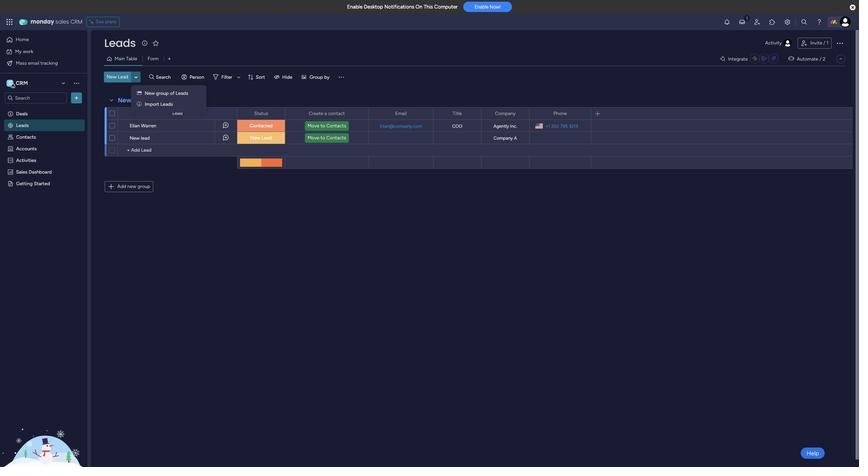 Task type: describe. For each thing, give the bounding box(es) containing it.
new lead button
[[104, 72, 131, 83]]

workspace selection element
[[7, 79, 29, 88]]

mass
[[16, 60, 27, 66]]

contacts for 2nd move to contacts "button" from the top of the page
[[326, 135, 346, 141]]

group by button
[[298, 72, 334, 83]]

2 horizontal spatial lead
[[262, 135, 272, 141]]

this
[[424, 4, 433, 10]]

1 horizontal spatial options image
[[275, 108, 280, 120]]

public dashboard image
[[7, 169, 14, 175]]

v2 search image
[[149, 73, 154, 81]]

enable now! button
[[463, 2, 512, 12]]

2 move to contacts from the top
[[308, 135, 346, 141]]

activity
[[765, 40, 782, 46]]

Search field
[[154, 72, 175, 82]]

phone
[[553, 111, 567, 116]]

Company field
[[493, 110, 517, 117]]

0 vertical spatial crm
[[70, 18, 82, 26]]

+1
[[546, 124, 550, 129]]

invite / 1
[[810, 40, 829, 46]]

new inside field
[[118, 96, 131, 105]]

company for company a
[[494, 136, 513, 141]]

1 move to contacts button from the top
[[305, 121, 349, 131]]

lead
[[141, 135, 150, 141]]

lead inside new lead button
[[118, 74, 128, 80]]

help image
[[816, 19, 823, 25]]

Title field
[[451, 110, 464, 117]]

home
[[16, 37, 29, 43]]

new right group icon
[[145, 91, 155, 96]]

workspace image
[[7, 80, 13, 87]]

see
[[96, 19, 104, 25]]

inbox image
[[739, 19, 746, 25]]

Status field
[[252, 110, 270, 117]]

1 image
[[744, 14, 750, 22]]

status
[[254, 111, 268, 116]]

add new group
[[117, 184, 150, 190]]

coo
[[452, 124, 462, 129]]

mass email tracking button
[[4, 58, 74, 69]]

getting started
[[16, 181, 50, 187]]

list box containing deals
[[0, 106, 87, 282]]

public board image
[[7, 180, 14, 187]]

1 move from the top
[[308, 123, 319, 129]]

options image
[[836, 39, 844, 47]]

filter button
[[210, 72, 243, 83]]

elian@company.com link
[[378, 124, 423, 129]]

0 vertical spatial group
[[156, 91, 169, 96]]

monday sales crm
[[31, 18, 82, 26]]

my work button
[[4, 46, 74, 57]]

now!
[[490, 4, 501, 10]]

help
[[807, 450, 819, 457]]

add to favorites image
[[152, 40, 159, 46]]

1
[[827, 40, 829, 46]]

monday
[[31, 18, 54, 26]]

desktop
[[364, 4, 383, 10]]

activities
[[16, 157, 36, 163]]

apps image
[[769, 19, 776, 25]]

workspace options image
[[73, 80, 80, 87]]

contacts for 1st move to contacts "button" from the top of the page
[[326, 123, 346, 129]]

/ for 2
[[820, 56, 822, 62]]

a
[[325, 111, 327, 116]]

Phone field
[[552, 110, 569, 117]]

new
[[127, 184, 136, 190]]

1 vertical spatial new lead
[[250, 135, 272, 141]]

add view image
[[168, 56, 171, 62]]

my
[[15, 49, 22, 54]]

computer
[[434, 4, 458, 10]]

arrow down image
[[235, 73, 243, 81]]

new inside button
[[107, 74, 117, 80]]

filter
[[221, 74, 232, 80]]

warren
[[141, 123, 156, 129]]

lottie animation element
[[0, 398, 87, 468]]

add new group button
[[105, 181, 153, 192]]

elian@company.com
[[380, 124, 422, 129]]

new lead
[[130, 135, 150, 141]]

new down contacted
[[250, 135, 260, 141]]

elian warren
[[130, 123, 156, 129]]

work
[[23, 49, 33, 54]]

invite / 1 button
[[798, 38, 832, 49]]

person button
[[179, 72, 208, 83]]

tracking
[[40, 60, 58, 66]]

search everything image
[[801, 19, 808, 25]]

enable for enable desktop notifications on this computer
[[347, 4, 363, 10]]

started
[[34, 181, 50, 187]]

person
[[190, 74, 204, 80]]

group
[[309, 74, 323, 80]]

elian
[[130, 123, 140, 129]]

home button
[[4, 34, 74, 45]]

automate
[[797, 56, 818, 62]]

inc.
[[510, 124, 517, 129]]

activity button
[[762, 38, 795, 49]]

company a
[[494, 136, 517, 141]]

group image
[[137, 91, 142, 96]]

contacted
[[250, 123, 273, 129]]

Search in workspace field
[[14, 94, 57, 102]]

integrate
[[728, 56, 748, 62]]



Task type: vqa. For each thing, say whether or not it's contained in the screenshot.
Enable related to Enable Now!
yes



Task type: locate. For each thing, give the bounding box(es) containing it.
enable left desktop
[[347, 4, 363, 10]]

1 vertical spatial /
[[820, 56, 822, 62]]

1 horizontal spatial enable
[[475, 4, 489, 10]]

group left of
[[156, 91, 169, 96]]

notifications
[[384, 4, 414, 10]]

0 vertical spatial to
[[321, 123, 325, 129]]

dashboard
[[29, 169, 52, 175]]

1 vertical spatial crm
[[16, 80, 28, 86]]

invite members image
[[754, 19, 761, 25]]

1 vertical spatial move
[[308, 135, 319, 141]]

getting
[[16, 181, 33, 187]]

enable inside enable now! "button"
[[475, 4, 489, 10]]

agently
[[493, 124, 509, 129]]

sort
[[256, 74, 265, 80]]

/ for 1
[[823, 40, 825, 46]]

/ left 2
[[820, 56, 822, 62]]

0 vertical spatial new lead
[[107, 74, 128, 80]]

1 horizontal spatial lead
[[172, 110, 183, 116]]

New Leads field
[[116, 96, 153, 105]]

crm right sales
[[70, 18, 82, 26]]

by
[[324, 74, 329, 80]]

sales dashboard
[[16, 169, 52, 175]]

0 vertical spatial move
[[308, 123, 319, 129]]

see plans
[[96, 19, 116, 25]]

0 vertical spatial options image
[[73, 95, 80, 102]]

menu image
[[338, 74, 345, 81]]

move to image
[[137, 102, 142, 107]]

0 horizontal spatial /
[[820, 56, 822, 62]]

options image right status field on the left top of the page
[[275, 108, 280, 120]]

move to contacts
[[308, 123, 346, 129], [308, 135, 346, 141]]

1 vertical spatial move to contacts button
[[305, 133, 349, 143]]

0 vertical spatial move to contacts button
[[305, 121, 349, 131]]

lead
[[118, 74, 128, 80], [172, 110, 183, 116], [262, 135, 272, 141]]

crm
[[70, 18, 82, 26], [16, 80, 28, 86]]

1 move to contacts from the top
[[308, 123, 346, 129]]

1 horizontal spatial new lead
[[250, 135, 272, 141]]

a
[[514, 136, 517, 141]]

2 vertical spatial lead
[[262, 135, 272, 141]]

company up agently inc.
[[495, 111, 516, 116]]

contact
[[328, 111, 345, 116]]

Leads field
[[103, 35, 137, 51]]

Create a contact field
[[307, 110, 347, 117]]

0 horizontal spatial enable
[[347, 4, 363, 10]]

company inside field
[[495, 111, 516, 116]]

import
[[145, 102, 159, 107]]

group by
[[309, 74, 329, 80]]

1 vertical spatial move to contacts
[[308, 135, 346, 141]]

angle down image
[[134, 75, 138, 80]]

leads inside field
[[133, 96, 151, 105]]

option
[[0, 108, 87, 109]]

contacts
[[326, 123, 346, 129], [16, 134, 36, 140], [326, 135, 346, 141]]

main table
[[115, 56, 137, 62]]

christina overa image
[[840, 16, 851, 27]]

3213
[[569, 124, 578, 129]]

2 move to contacts button from the top
[[305, 133, 349, 143]]

group
[[156, 91, 169, 96], [137, 184, 150, 190]]

agently inc.
[[493, 124, 517, 129]]

enable for enable now!
[[475, 4, 489, 10]]

enable left now!
[[475, 4, 489, 10]]

c
[[8, 80, 12, 86]]

Email field
[[393, 110, 408, 117]]

emails settings image
[[784, 19, 791, 25]]

enable desktop notifications on this computer
[[347, 4, 458, 10]]

0 horizontal spatial crm
[[16, 80, 28, 86]]

form
[[148, 56, 159, 62]]

enable now!
[[475, 4, 501, 10]]

new
[[107, 74, 117, 80], [145, 91, 155, 96], [118, 96, 131, 105], [250, 135, 260, 141], [130, 135, 140, 141]]

795
[[560, 124, 568, 129]]

notifications image
[[724, 19, 730, 25]]

dapulse integrations image
[[720, 56, 725, 62]]

add
[[117, 184, 126, 190]]

0 vertical spatial company
[[495, 111, 516, 116]]

0 horizontal spatial group
[[137, 184, 150, 190]]

new lead inside new lead button
[[107, 74, 128, 80]]

automate / 2
[[797, 56, 825, 62]]

new left move to image
[[118, 96, 131, 105]]

select product image
[[6, 19, 13, 25]]

/ left 1
[[823, 40, 825, 46]]

to down create a contact field
[[321, 135, 325, 141]]

accounts
[[16, 146, 37, 152]]

group inside add new group button
[[137, 184, 150, 190]]

+1 202 795 3213 link
[[543, 122, 578, 130]]

main
[[115, 56, 125, 62]]

options image
[[73, 95, 80, 102], [275, 108, 280, 120]]

show board description image
[[141, 40, 149, 47]]

options image down workspace options icon
[[73, 95, 80, 102]]

2 to from the top
[[321, 135, 325, 141]]

1 horizontal spatial /
[[823, 40, 825, 46]]

company for company
[[495, 111, 516, 116]]

group right new
[[137, 184, 150, 190]]

crm right workspace "image"
[[16, 80, 28, 86]]

on
[[416, 4, 422, 10]]

help button
[[801, 448, 825, 460]]

/ inside invite / 1 button
[[823, 40, 825, 46]]

new leads
[[118, 96, 151, 105]]

new left lead
[[130, 135, 140, 141]]

invite
[[810, 40, 822, 46]]

1 vertical spatial lead
[[172, 110, 183, 116]]

new lead down main
[[107, 74, 128, 80]]

0 horizontal spatial options image
[[73, 95, 80, 102]]

lead down contacted
[[262, 135, 272, 141]]

email
[[395, 111, 407, 116]]

mass email tracking
[[16, 60, 58, 66]]

plans
[[105, 19, 116, 25]]

company
[[495, 111, 516, 116], [494, 136, 513, 141]]

company down agently
[[494, 136, 513, 141]]

deals
[[16, 111, 28, 117]]

1 horizontal spatial crm
[[70, 18, 82, 26]]

list box
[[0, 106, 87, 282]]

email
[[28, 60, 39, 66]]

1 horizontal spatial group
[[156, 91, 169, 96]]

lead left the angle down icon at the left of page
[[118, 74, 128, 80]]

autopilot image
[[788, 54, 794, 63]]

1 vertical spatial to
[[321, 135, 325, 141]]

202
[[551, 124, 559, 129]]

sort button
[[245, 72, 269, 83]]

sales
[[16, 169, 27, 175]]

see plans button
[[86, 17, 120, 27]]

1 vertical spatial options image
[[275, 108, 280, 120]]

create
[[309, 111, 323, 116]]

+1 202 795 3213
[[546, 124, 578, 129]]

lead down of
[[172, 110, 183, 116]]

collapse board header image
[[838, 56, 844, 62]]

move to contacts button
[[305, 121, 349, 131], [305, 133, 349, 143]]

hide button
[[271, 72, 296, 83]]

new lead down contacted
[[250, 135, 272, 141]]

2 move from the top
[[308, 135, 319, 141]]

crm inside the workspace selection element
[[16, 80, 28, 86]]

+ Add Lead text field
[[121, 146, 234, 155]]

0 vertical spatial /
[[823, 40, 825, 46]]

new group of leads
[[145, 91, 188, 96]]

leads
[[104, 35, 136, 51], [176, 91, 188, 96], [133, 96, 151, 105], [160, 102, 173, 107], [16, 122, 29, 128]]

0 vertical spatial lead
[[118, 74, 128, 80]]

to down a
[[321, 123, 325, 129]]

2
[[823, 56, 825, 62]]

lottie animation image
[[0, 398, 87, 468]]

dapulse close image
[[850, 4, 856, 11]]

create a contact
[[309, 111, 345, 116]]

enable
[[347, 4, 363, 10], [475, 4, 489, 10]]

sales
[[55, 18, 69, 26]]

import leads
[[145, 102, 173, 107]]

form button
[[142, 53, 164, 64]]

table
[[126, 56, 137, 62]]

of
[[170, 91, 174, 96]]

0 vertical spatial move to contacts
[[308, 123, 346, 129]]

0 horizontal spatial lead
[[118, 74, 128, 80]]

/
[[823, 40, 825, 46], [820, 56, 822, 62]]

title
[[453, 111, 462, 116]]

1 to from the top
[[321, 123, 325, 129]]

new lead
[[107, 74, 128, 80], [250, 135, 272, 141]]

1 vertical spatial group
[[137, 184, 150, 190]]

my work
[[15, 49, 33, 54]]

main table button
[[104, 53, 142, 64]]

1 vertical spatial company
[[494, 136, 513, 141]]

hide
[[282, 74, 292, 80]]

0 horizontal spatial new lead
[[107, 74, 128, 80]]

new down main
[[107, 74, 117, 80]]



